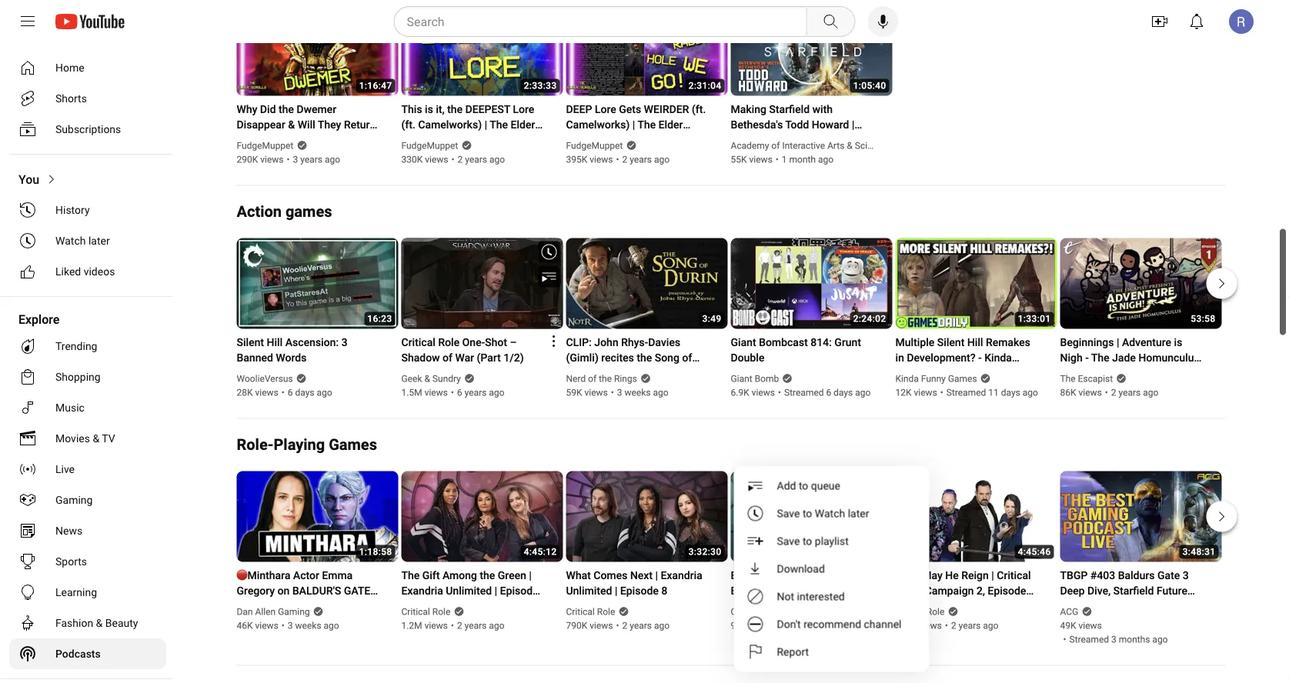 Task type: locate. For each thing, give the bounding box(es) containing it.
role down not
[[762, 607, 780, 618]]

1 inside the beginnings | adventure is nigh - the jade homunculus | ep 1
[[1081, 367, 1087, 380]]

giant bombcast 814: grunt double link
[[731, 335, 874, 366]]

330k
[[401, 154, 423, 165]]

to inside add to queue option
[[799, 480, 808, 492]]

395k
[[566, 154, 587, 165]]

days right the 11
[[1001, 388, 1021, 398]]

0 horizontal spatial fudgemuppet
[[237, 140, 294, 151]]

814:
[[811, 336, 832, 349]]

4 hours, 45 minutes, 12 seconds element
[[524, 547, 557, 558]]

2 years ago down the beginnings | adventure is nigh - the jade homunculus | ep 1 in the right of the page
[[1111, 388, 1159, 398]]

lore inside the this is it, the deepest lore (ft. camelworks) | the elder scrolls podcast #38
[[513, 103, 534, 116]]

(ft. down 2 hours, 31 minutes, 4 seconds element
[[692, 103, 706, 116]]

0 horizontal spatial streamed
[[784, 388, 824, 398]]

you link
[[9, 164, 166, 195], [9, 164, 166, 195]]

news up sports
[[55, 525, 82, 537]]

1 horizontal spatial streamed
[[947, 388, 986, 398]]

6 up "1.2m"
[[401, 600, 408, 613]]

academy of interactive arts & sciences link
[[731, 139, 892, 153]]

rings
[[614, 374, 637, 384]]

2 horizontal spatial exandria
[[731, 585, 773, 598]]

fudgemuppet for 6?
[[237, 140, 294, 151]]

save to watch later option
[[734, 500, 929, 528]]

1 horizontal spatial hill
[[967, 336, 983, 349]]

years for it,
[[465, 154, 487, 165]]

views for beginnings | adventure is nigh - the jade homunculus | ep 1
[[1079, 388, 1102, 398]]

1 horizontal spatial later
[[848, 507, 869, 520]]

6 inside the gift among the green | exandria unlimited | episode 6
[[401, 600, 408, 613]]

1 horizontal spatial unlimited
[[566, 585, 612, 598]]

ago for critical role one-shot – shadow of war (part 1/2)
[[489, 388, 505, 398]]

3 left months
[[1112, 635, 1117, 645]]

critical role up 1.7m views
[[896, 607, 945, 618]]

3 weeks ago
[[617, 388, 669, 398], [288, 621, 339, 632]]

scrolls down disappear
[[237, 149, 270, 162]]

watch down add to queue option
[[815, 507, 845, 520]]

0 vertical spatial to
[[799, 480, 808, 492]]

1 vertical spatial starfield
[[1114, 585, 1154, 598]]

1 vertical spatial news
[[1123, 616, 1150, 628]]

starfield
[[769, 103, 810, 116], [1114, 585, 1154, 598]]

save
[[777, 507, 800, 520], [777, 535, 800, 548]]

hill
[[267, 336, 283, 349], [967, 336, 983, 349]]

recites
[[601, 352, 634, 364]]

0 horizontal spatial starfield
[[769, 103, 810, 116]]

2 years ago for heart
[[787, 621, 834, 632]]

0 horizontal spatial exandria
[[401, 585, 443, 598]]

49k views streamed 3 months ago
[[1060, 621, 1168, 645]]

| inside deep lore gets weirder (ft. camelworks) | the elder scrolls podcast #34
[[633, 119, 635, 131]]

the up #38
[[490, 119, 508, 131]]

deep
[[1060, 585, 1085, 598]]

games inside multiple silent hill remakes in development? - kinda funny games daily 11.02.23
[[927, 367, 961, 380]]

episode right 2, at right
[[988, 585, 1026, 598]]

3 episode from the left
[[829, 585, 868, 598]]

critical role link up 790k views at the bottom left
[[566, 605, 616, 619]]

scrolls up 395k on the left top of page
[[566, 134, 599, 147]]

1 hour, 16 minutes, 47 seconds element
[[359, 80, 392, 91]]

2 down escapist
[[1111, 388, 1117, 398]]

fudgemuppet link for podcast
[[401, 139, 459, 153]]

0 horizontal spatial weeks
[[295, 621, 321, 632]]

3 critical role from the left
[[731, 607, 780, 618]]

critical role up 790k views at the bottom left
[[566, 607, 615, 618]]

views right the 290k
[[260, 154, 284, 165]]

hill up daily
[[967, 336, 983, 349]]

not interested
[[777, 590, 845, 603]]

unlimited inside what comes next | exandria unlimited | episode 8
[[566, 585, 612, 598]]

banned
[[237, 352, 273, 364]]

6.9k views
[[731, 388, 775, 398]]

ago down 2, at right
[[983, 621, 999, 632]]

2
[[458, 154, 463, 165], [622, 154, 628, 165], [1111, 388, 1117, 398], [457, 621, 462, 632], [622, 621, 628, 632], [787, 621, 792, 632], [951, 621, 957, 632]]

podcast inside the this is it, the deepest lore (ft. camelworks) | the elder scrolls podcast #38
[[437, 134, 477, 147]]

views for what comes next | exandria unlimited | episode 8
[[590, 621, 613, 632]]

the escapist link
[[1060, 372, 1114, 386]]

views down nerd of the rings
[[585, 388, 608, 398]]

streamed for bombcast
[[784, 388, 824, 398]]

sundry
[[432, 374, 461, 384]]

1 vertical spatial gaming
[[278, 607, 310, 618]]

1 horizontal spatial camelworks)
[[566, 119, 630, 131]]

0 vertical spatial news
[[55, 525, 82, 537]]

daily
[[964, 367, 987, 380]]

podcast inside making starfield with bethesda's todd howard | the aias game maker's notebook podcast
[[781, 149, 820, 162]]

2 horizontal spatial days
[[1001, 388, 1021, 398]]

1 fudgemuppet from the left
[[237, 140, 294, 151]]

1 horizontal spatial fudgemuppet link
[[401, 139, 459, 153]]

funny
[[896, 367, 925, 380], [921, 374, 946, 384]]

days down grunt
[[834, 388, 853, 398]]

later up playlist
[[848, 507, 869, 520]]

live link
[[9, 454, 166, 485], [9, 454, 166, 485]]

1 horizontal spatial watch
[[815, 507, 845, 520]]

2 days from the left
[[834, 388, 853, 398]]

scrolls up 330k
[[401, 134, 434, 147]]

podcast
[[437, 134, 477, 147], [602, 134, 641, 147], [272, 149, 312, 162], [781, 149, 820, 162]]

2 years ago down not interested
[[787, 621, 834, 632]]

days for giant bombcast 814: grunt double
[[834, 388, 853, 398]]

streamed down industry
[[1070, 635, 1109, 645]]

starfield up todd
[[769, 103, 810, 116]]

4 hours, 45 minutes, 46 seconds element
[[1018, 547, 1051, 558]]

long may he reign | critical role | campaign 2, episode 140 link
[[896, 568, 1039, 613]]

1 horizontal spatial gaming
[[278, 607, 310, 618]]

critical up 790k
[[566, 607, 595, 618]]

1 horizontal spatial lore
[[595, 103, 616, 116]]

140
[[896, 600, 914, 613]]

silent
[[237, 336, 264, 349], [937, 336, 965, 349]]

0 horizontal spatial later
[[88, 234, 110, 247]]

will
[[298, 119, 315, 131]]

4 critical role link from the left
[[896, 605, 946, 619]]

1 camelworks) from the left
[[418, 119, 482, 131]]

to for queue
[[799, 480, 808, 492]]

1 days from the left
[[295, 388, 314, 398]]

(ft. inside deep lore gets weirder (ft. camelworks) | the elder scrolls podcast #34
[[692, 103, 706, 116]]

0 horizontal spatial watch
[[55, 234, 86, 247]]

1 critical role from the left
[[401, 607, 451, 618]]

3 right gate
[[1183, 570, 1189, 582]]

unlimited down what
[[566, 585, 612, 598]]

ago down the gift among the green | exandria unlimited | episode 6 link
[[489, 621, 505, 632]]

critical for 1:38:27 link
[[401, 336, 436, 349]]

2 vertical spatial to
[[803, 535, 812, 548]]

subscriptions
[[55, 123, 121, 135]]

3 unlimited from the left
[[775, 585, 821, 598]]

1 episode from the left
[[500, 585, 539, 598]]

hill up words
[[267, 336, 283, 349]]

bethesda's
[[731, 119, 783, 131]]

2 fudgemuppet from the left
[[401, 140, 458, 151]]

critical role link up 1.2m views
[[401, 605, 451, 619]]

2 camelworks) from the left
[[566, 119, 630, 131]]

1 vertical spatial in
[[896, 352, 904, 364]]

2 fudgemuppet link from the left
[[401, 139, 459, 153]]

the up "86k"
[[1060, 374, 1076, 384]]

2 giant from the top
[[731, 374, 753, 384]]

list box
[[734, 466, 929, 672]]

0 vertical spatial in
[[237, 134, 245, 147]]

3 weeks ago for recites
[[617, 388, 669, 398]]

views down bomb
[[752, 388, 775, 398]]

0 horizontal spatial (ft.
[[401, 119, 416, 131]]

1.2m views
[[401, 621, 448, 632]]

0 horizontal spatial silent
[[237, 336, 264, 349]]

86k
[[1060, 388, 1076, 398]]

2 for heart
[[787, 621, 792, 632]]

geek
[[401, 374, 422, 384]]

views right 790k
[[590, 621, 613, 632]]

1 hill from the left
[[267, 336, 283, 349]]

0 vertical spatial 3 weeks ago
[[617, 388, 669, 398]]

1 lore from the left
[[513, 103, 534, 116]]

with
[[813, 103, 833, 116]]

0 horizontal spatial 3 weeks ago
[[288, 621, 339, 632]]

ago up report option
[[819, 621, 834, 632]]

days down words
[[295, 388, 314, 398]]

0 horizontal spatial days
[[295, 388, 314, 398]]

critical role for what comes next | exandria unlimited | episode 8
[[566, 607, 615, 618]]

kinda funny games
[[896, 374, 977, 384]]

camelworks) down deep on the top
[[566, 119, 630, 131]]

290k views
[[237, 154, 284, 165]]

& inside the geek & sundry link
[[424, 374, 430, 384]]

deep lore gets weirder (ft. camelworks) | the elder scrolls podcast #34
[[566, 103, 706, 147]]

ago inside 49k views streamed 3 months ago
[[1153, 635, 1168, 645]]

games for role-playing games
[[329, 436, 377, 454]]

None search field
[[366, 6, 859, 37]]

is inside the this is it, the deepest lore (ft. camelworks) | the elder scrolls podcast #38
[[425, 103, 433, 116]]

1 giant from the top
[[731, 336, 756, 349]]

scrolls
[[275, 134, 308, 147], [401, 134, 434, 147], [566, 134, 599, 147], [237, 149, 270, 162]]

the gift among the green | exandria unlimited | episode 6 link
[[401, 568, 545, 613]]

3 minutes, 49 seconds element
[[702, 314, 722, 324]]

1 horizontal spatial (ft.
[[692, 103, 706, 116]]

395k views
[[566, 154, 613, 165]]

2 hours, 33 minutes, 33 seconds element
[[524, 80, 557, 91]]

funny inside multiple silent hill remakes in development? - kinda funny games daily 11.02.23
[[896, 367, 925, 380]]

unlimited down heart
[[775, 585, 821, 598]]

2 years ago down the gift among the green | exandria unlimited | episode 6 link
[[457, 621, 505, 632]]

2 episode from the left
[[620, 585, 659, 598]]

years for one-
[[465, 388, 487, 398]]

1 vertical spatial to
[[803, 507, 812, 520]]

0 vertical spatial kinda
[[985, 352, 1012, 364]]

ago down 11.02.23
[[1023, 388, 1038, 398]]

lore left gets
[[595, 103, 616, 116]]

critical role
[[401, 607, 451, 618], [566, 607, 615, 618], [731, 607, 780, 618], [896, 607, 945, 618]]

to inside save to watch later option
[[803, 507, 812, 520]]

city
[[817, 570, 836, 582]]

hill inside silent hill ascension: 3 banned words
[[267, 336, 283, 349]]

the inside the beginnings | adventure is nigh - the jade homunculus | ep 1
[[1091, 352, 1110, 364]]

silent inside silent hill ascension: 3 banned words
[[237, 336, 264, 349]]

0 horizontal spatial camelworks)
[[418, 119, 482, 131]]

3:49 link
[[566, 238, 728, 331]]

role up war
[[438, 336, 460, 349]]

role inside long may he reign | critical role | campaign 2, episode 140
[[896, 585, 917, 598]]

subscriptions link
[[9, 114, 166, 145], [9, 114, 166, 145]]

1 horizontal spatial in
[[896, 352, 904, 364]]

notebook
[[731, 149, 778, 162]]

4:45:12
[[524, 547, 557, 558]]

#38
[[479, 134, 498, 147]]

1 horizontal spatial 3 weeks ago
[[617, 388, 669, 398]]

of right academy
[[772, 140, 780, 151]]

campaign
[[925, 585, 974, 598]]

& down baldur's
[[311, 600, 318, 613]]

silent inside multiple silent hill remakes in development? - kinda funny games daily 11.02.23
[[937, 336, 965, 349]]

views for giant bombcast 814: grunt double
[[752, 388, 775, 398]]

the inside why did the dwemer disappear & will they return in elder scrolls 6? | the elder scrolls podcast #1
[[279, 103, 294, 116]]

4 critical role from the left
[[896, 607, 945, 618]]

0 horizontal spatial fudgemuppet link
[[237, 139, 294, 153]]

years down the beginnings | adventure is nigh - the jade homunculus | ep 1 in the right of the page
[[1119, 388, 1141, 398]]

in up the 290k
[[237, 134, 245, 147]]

0 vertical spatial (ft.
[[692, 103, 706, 116]]

1 vertical spatial kinda
[[896, 374, 919, 384]]

& left will
[[288, 119, 295, 131]]

years for next
[[630, 621, 652, 632]]

views down woolieversus link
[[255, 388, 278, 398]]

ago down (part
[[489, 388, 505, 398]]

999k
[[731, 621, 752, 632]]

0 vertical spatial 1
[[782, 154, 787, 165]]

scrolls down will
[[275, 134, 308, 147]]

fudgemuppet up 330k views
[[401, 140, 458, 151]]

lore down 2 hours, 33 minutes, 33 seconds element
[[513, 103, 534, 116]]

1 save from the top
[[777, 507, 800, 520]]

1 horizontal spatial exandria
[[661, 570, 703, 582]]

0 horizontal spatial in
[[237, 134, 245, 147]]

save to playlist option
[[734, 528, 929, 555]]

beyond
[[731, 570, 767, 582]]

years down the 6?
[[300, 154, 323, 165]]

kinda inside multiple silent hill remakes in development? - kinda funny games daily 11.02.23
[[985, 352, 1012, 364]]

elder
[[511, 119, 535, 131], [659, 119, 683, 131], [248, 134, 273, 147], [351, 134, 376, 147]]

liked videos link
[[9, 256, 166, 287], [9, 256, 166, 287]]

& inside 🔴minthara actor emma gregory on baldur's gate 3, clowns, dlc & emotional scenes
[[311, 600, 318, 613]]

views for this is it, the deepest lore (ft. camelworks) | the elder scrolls podcast #38
[[425, 154, 448, 165]]

is up the homunculus
[[1174, 336, 1183, 349]]

episode inside beyond the heart city | exandria unlimited | episode 7
[[829, 585, 868, 598]]

3 inside tbgp #403 baldurs gate 3 deep dive, starfield future thoughts, telltales future and industry news
[[1183, 570, 1189, 582]]

liked
[[55, 265, 81, 278]]

ago for why did the dwemer disappear & will they return in elder scrolls 6? | the elder scrolls podcast #1
[[325, 154, 340, 165]]

2 years ago down 8
[[622, 621, 670, 632]]

2 critical role link from the left
[[566, 605, 616, 619]]

views inside 49k views streamed 3 months ago
[[1079, 621, 1102, 632]]

1 horizontal spatial news
[[1123, 616, 1150, 628]]

not
[[777, 590, 794, 603]]

critical role for long may he reign | critical role | campaign 2, episode 140
[[896, 607, 945, 618]]

grunt
[[835, 336, 861, 349]]

0 horizontal spatial unlimited
[[446, 585, 492, 598]]

16 minutes, 23 seconds element
[[367, 314, 392, 324]]

2 horizontal spatial streamed
[[1070, 635, 1109, 645]]

1 horizontal spatial -
[[1085, 352, 1089, 364]]

critical for long may he reign | critical role | campaign 2, episode 140 link
[[896, 607, 924, 618]]

12k
[[896, 388, 912, 398]]

1 vertical spatial 1
[[1081, 367, 1087, 380]]

exandria inside the gift among the green | exandria unlimited | episode 6
[[401, 585, 443, 598]]

2 years ago down 2, at right
[[951, 621, 999, 632]]

of inside academy of interactive arts & sciences link
[[772, 140, 780, 151]]

critical role link for what comes next | exandria unlimited | episode 8
[[566, 605, 616, 619]]

role for what comes next | exandria unlimited | episode 8 link
[[597, 607, 615, 618]]

1 horizontal spatial 1
[[1081, 367, 1087, 380]]

ago down 8
[[654, 621, 670, 632]]

3:32:30
[[689, 547, 722, 558]]

industry
[[1081, 616, 1120, 628]]

john
[[594, 336, 619, 349]]

critical up the shadow
[[401, 336, 436, 349]]

1:05:40 link
[[731, 5, 892, 98]]

ago left the 12k
[[855, 388, 871, 398]]

1 hour, 33 minutes, 1 second element
[[1018, 314, 1051, 324]]

0 horizontal spatial gaming
[[55, 494, 93, 506]]

kinda up the 12k
[[896, 374, 919, 384]]

3 hours, 32 minutes, 30 seconds element
[[689, 547, 722, 558]]

gets
[[619, 103, 641, 116]]

1 right ep
[[1081, 367, 1087, 380]]

scenes
[[237, 616, 272, 628]]

critical for what comes next | exandria unlimited | episode 8 link
[[566, 607, 595, 618]]

camelworks) down it,
[[418, 119, 482, 131]]

0 vertical spatial giant
[[731, 336, 756, 349]]

views right 395k on the left top of page
[[590, 154, 613, 165]]

2 horizontal spatial fudgemuppet link
[[566, 139, 624, 153]]

in inside why did the dwemer disappear & will they return in elder scrolls 6? | the elder scrolls podcast #1
[[237, 134, 245, 147]]

views right 330k
[[425, 154, 448, 165]]

0 horizontal spatial is
[[425, 103, 433, 116]]

views for multiple silent hill remakes in development? - kinda funny games daily 11.02.23
[[914, 388, 937, 398]]

of up 59k views
[[588, 374, 597, 384]]

1 vertical spatial is
[[1174, 336, 1183, 349]]

the inside beyond the heart city | exandria unlimited | episode 7
[[769, 570, 785, 582]]

1 horizontal spatial weeks
[[625, 388, 651, 398]]

critical for the gift among the green | exandria unlimited | episode 6 link
[[401, 607, 430, 618]]

2 up report
[[787, 621, 792, 632]]

1 - from the left
[[978, 352, 982, 364]]

giant inside giant bombcast 814: grunt double
[[731, 336, 756, 349]]

role inside 'critical role one-shot – shadow of war (part 1/2)'
[[438, 336, 460, 349]]

to down add to queue
[[803, 507, 812, 520]]

0 vertical spatial save
[[777, 507, 800, 520]]

beginnings | adventure is nigh - the jade homunculus | ep 1 link
[[1060, 335, 1203, 380]]

ago for long may he reign | critical role | campaign 2, episode 140
[[983, 621, 999, 632]]

0 vertical spatial starfield
[[769, 103, 810, 116]]

2 - from the left
[[1085, 352, 1089, 364]]

watch later link
[[9, 226, 166, 256], [9, 226, 166, 256]]

& up 1.5m views
[[424, 374, 430, 384]]

making starfield with bethesda's todd howard | the aias game maker's notebook podcast
[[731, 103, 855, 162]]

ago for this is it, the deepest lore (ft. camelworks) | the elder scrolls podcast #38
[[490, 154, 505, 165]]

the left rings
[[599, 374, 612, 384]]

1 vertical spatial later
[[848, 507, 869, 520]]

critical inside 'critical role one-shot – shadow of war (part 1/2)'
[[401, 336, 436, 349]]

critical role link for long may he reign | critical role | campaign 2, episode 140
[[896, 605, 946, 619]]

streamed inside 49k views streamed 3 months ago
[[1070, 635, 1109, 645]]

sports
[[55, 555, 87, 568]]

1 horizontal spatial fudgemuppet
[[401, 140, 458, 151]]

watch inside option
[[815, 507, 845, 520]]

shot
[[485, 336, 507, 349]]

3 inside 49k views streamed 3 months ago
[[1112, 635, 1117, 645]]

weeks for baldur's
[[295, 621, 321, 632]]

critical role up 1.2m views
[[401, 607, 451, 618]]

role for 1:38:27 link
[[438, 336, 460, 349]]

of inside nerd of the rings link
[[588, 374, 597, 384]]

1 critical role link from the left
[[401, 605, 451, 619]]

views right 999k
[[754, 621, 778, 632]]

giant bomb
[[731, 374, 779, 384]]

views down the geek & sundry link
[[425, 388, 448, 398]]

790k
[[566, 621, 587, 632]]

years for he
[[959, 621, 981, 632]]

2 right 790k views at the bottom left
[[622, 621, 628, 632]]

1:33:01
[[1018, 314, 1051, 324]]

1 horizontal spatial is
[[1174, 336, 1183, 349]]

1 horizontal spatial starfield
[[1114, 585, 1154, 598]]

1 horizontal spatial days
[[834, 388, 853, 398]]

streamed
[[784, 388, 824, 398], [947, 388, 986, 398], [1070, 635, 1109, 645]]

2 for gets
[[622, 154, 628, 165]]

role down long
[[896, 585, 917, 598]]

weeks for recites
[[625, 388, 651, 398]]

is left it,
[[425, 103, 433, 116]]

the down rhys-
[[637, 352, 652, 364]]

6 down sundry
[[457, 388, 462, 398]]

1 vertical spatial weeks
[[295, 621, 321, 632]]

giant inside "link"
[[731, 374, 753, 384]]

2 horizontal spatial fudgemuppet
[[566, 140, 623, 151]]

1 vertical spatial 3 weeks ago
[[288, 621, 339, 632]]

3 weeks ago down rings
[[617, 388, 669, 398]]

queue
[[811, 480, 841, 492]]

1 vertical spatial save
[[777, 535, 800, 548]]

1 vertical spatial giant
[[731, 374, 753, 384]]

3 hours, 48 minutes, 31 seconds element
[[1183, 547, 1216, 558]]

ago down #34
[[654, 154, 670, 165]]

views down academy
[[749, 154, 773, 165]]

howard
[[812, 119, 849, 131]]

exandria down "beyond"
[[731, 585, 773, 598]]

multiple silent hill remakes in development? - kinda funny games daily 11.02.23
[[896, 336, 1033, 380]]

0 vertical spatial gaming
[[55, 494, 93, 506]]

role up 790k views at the bottom left
[[597, 607, 615, 618]]

2 save from the top
[[777, 535, 800, 548]]

1 horizontal spatial silent
[[937, 336, 965, 349]]

kinda down remakes
[[985, 352, 1012, 364]]

- inside the beginnings | adventure is nigh - the jade homunculus | ep 1
[[1085, 352, 1089, 364]]

3:49
[[702, 314, 722, 324]]

ep
[[1066, 367, 1079, 380]]

role up 1.7m views
[[927, 607, 945, 618]]

0 vertical spatial is
[[425, 103, 433, 116]]

unlimited inside the gift among the green | exandria unlimited | episode 6
[[446, 585, 492, 598]]

1 hour, 5 minutes, 40 seconds element
[[853, 80, 886, 91]]

silent up development?
[[937, 336, 965, 349]]

download option
[[734, 555, 929, 583]]

0 horizontal spatial lore
[[513, 103, 534, 116]]

fudgemuppet
[[237, 140, 294, 151], [401, 140, 458, 151], [566, 140, 623, 151]]

(ft.
[[692, 103, 706, 116], [401, 119, 416, 131]]

fudgemuppet up 395k views
[[566, 140, 623, 151]]

4:45:12 link
[[401, 471, 563, 564]]

list box containing add to queue
[[734, 466, 929, 672]]

3 critical role link from the left
[[731, 605, 781, 619]]

2 unlimited from the left
[[566, 585, 612, 598]]

clip:
[[566, 336, 592, 349]]

watch
[[55, 234, 86, 247], [815, 507, 845, 520]]

views right "1.2m"
[[425, 621, 448, 632]]

2 for among
[[457, 621, 462, 632]]

interested
[[797, 590, 845, 603]]

2 horizontal spatial unlimited
[[775, 585, 821, 598]]

in down multiple
[[896, 352, 904, 364]]

ago down silent hill ascension: 3 banned words 'link'
[[317, 388, 332, 398]]

elder down weirder
[[659, 119, 683, 131]]

0 vertical spatial weeks
[[625, 388, 651, 398]]

2 critical role from the left
[[566, 607, 615, 618]]

4 episode from the left
[[988, 585, 1026, 598]]

& inside academy of interactive arts & sciences link
[[847, 140, 853, 151]]

years down the gift among the green | exandria unlimited | episode 6
[[465, 621, 487, 632]]

years for adventure
[[1119, 388, 1141, 398]]

ascension:
[[285, 336, 339, 349]]

ago down the homunculus
[[1143, 388, 1159, 398]]

0 horizontal spatial -
[[978, 352, 982, 364]]

ago for clip: john rhys-davies (gimli) recites the song of durin!
[[653, 388, 669, 398]]

exandria inside what comes next | exandria unlimited | episode 8
[[661, 570, 703, 582]]

streamed for silent
[[947, 388, 986, 398]]

3 days from the left
[[1001, 388, 1021, 398]]

critical role up 999k views
[[731, 607, 780, 618]]

0 horizontal spatial 1
[[782, 154, 787, 165]]

& inside why did the dwemer disappear & will they return in elder scrolls 6? | the elder scrolls podcast #1
[[288, 119, 295, 131]]

0 horizontal spatial hill
[[267, 336, 283, 349]]

1 silent from the left
[[237, 336, 264, 349]]

1 unlimited from the left
[[446, 585, 492, 598]]

2 lore from the left
[[595, 103, 616, 116]]

2 right 395k views
[[622, 154, 628, 165]]

the right it,
[[447, 103, 463, 116]]

news down telltales
[[1123, 616, 1150, 628]]

episode
[[500, 585, 539, 598], [620, 585, 659, 598], [829, 585, 868, 598], [988, 585, 1026, 598]]

long
[[896, 570, 920, 582]]

2 hill from the left
[[967, 336, 983, 349]]

to for playlist
[[803, 535, 812, 548]]

1 fudgemuppet link from the left
[[237, 139, 294, 153]]

1 horizontal spatial kinda
[[985, 352, 1012, 364]]

don't recommend channel option
[[734, 611, 929, 638]]

1 vertical spatial watch
[[815, 507, 845, 520]]

to inside save to playlist option
[[803, 535, 812, 548]]

1 vertical spatial (ft.
[[401, 119, 416, 131]]

2 for next
[[622, 621, 628, 632]]

3 weeks ago for baldur's
[[288, 621, 339, 632]]

2 silent from the left
[[937, 336, 965, 349]]

3:32:30 link
[[566, 471, 728, 564]]



Task type: describe. For each thing, give the bounding box(es) containing it.
2 hours, 31 minutes, 4 seconds element
[[689, 80, 722, 91]]

2 for adventure
[[1111, 388, 1117, 398]]

years for the
[[300, 154, 323, 165]]

unlimited inside beyond the heart city | exandria unlimited | episode 7
[[775, 585, 821, 598]]

years for heart
[[795, 621, 817, 632]]

views for silent hill ascension: 3 banned words
[[255, 388, 278, 398]]

0 horizontal spatial news
[[55, 525, 82, 537]]

0 vertical spatial watch
[[55, 234, 86, 247]]

1.2m
[[401, 621, 422, 632]]

years for gets
[[630, 154, 652, 165]]

not interested option
[[734, 583, 929, 611]]

1:18:58
[[359, 547, 392, 558]]

the escapist
[[1060, 374, 1113, 384]]

the inside making starfield with bethesda's todd howard | the aias game maker's notebook podcast
[[731, 134, 749, 147]]

1.7m
[[896, 621, 916, 632]]

episode inside the gift among the green | exandria unlimited | episode 6
[[500, 585, 539, 598]]

2 years ago for adventure
[[1111, 388, 1159, 398]]

views for why did the dwemer disappear & will they return in elder scrolls 6? | the elder scrolls podcast #1
[[260, 154, 284, 165]]

1 vertical spatial future
[[1154, 600, 1185, 613]]

dlc
[[288, 600, 308, 613]]

| inside why did the dwemer disappear & will they return in elder scrolls 6? | the elder scrolls podcast #1
[[325, 134, 328, 147]]

why
[[237, 103, 257, 116]]

& left beauty at the left bottom of the page
[[96, 617, 103, 630]]

role for the gift among the green | exandria unlimited | episode 6 link
[[432, 607, 451, 618]]

podcast inside why did the dwemer disappear & will they return in elder scrolls 6? | the elder scrolls podcast #1
[[272, 149, 312, 162]]

durin!
[[566, 367, 595, 380]]

dan allen gaming
[[237, 607, 310, 618]]

gaming inside 'dan allen gaming' link
[[278, 607, 310, 618]]

6 down woolieversus link
[[288, 388, 293, 398]]

actor
[[293, 570, 319, 582]]

report option
[[734, 638, 929, 666]]

camelworks) inside deep lore gets weirder (ft. camelworks) | the elder scrolls podcast #34
[[566, 119, 630, 131]]

3:48:31 link
[[1060, 471, 1222, 564]]

among
[[443, 570, 477, 582]]

why did the dwemer disappear & will they return in elder scrolls 6? | the elder scrolls podcast #1 link
[[237, 102, 380, 162]]

save for save to watch later
[[777, 507, 800, 520]]

6 years ago
[[457, 388, 505, 398]]

role-
[[237, 436, 274, 454]]

elder inside deep lore gets weirder (ft. camelworks) | the elder scrolls podcast #34
[[659, 119, 683, 131]]

| inside making starfield with bethesda's todd howard | the aias game maker's notebook podcast
[[852, 119, 855, 131]]

on
[[278, 585, 290, 598]]

exandria inside beyond the heart city | exandria unlimited | episode 7
[[731, 585, 773, 598]]

ago for making starfield with bethesda's todd howard | the aias game maker's notebook podcast
[[818, 154, 834, 165]]

remakes
[[986, 336, 1031, 349]]

| inside the this is it, the deepest lore (ft. camelworks) | the elder scrolls podcast #38
[[485, 119, 487, 131]]

of inside clip: john rhys-davies (gimli) recites the song of durin!
[[682, 352, 692, 364]]

episode inside long may he reign | critical role | campaign 2, episode 140
[[988, 585, 1026, 598]]

ago for deep lore gets weirder (ft. camelworks) | the elder scrolls podcast #34
[[654, 154, 670, 165]]

ago for silent hill ascension: 3 banned words
[[317, 388, 332, 398]]

years for among
[[465, 621, 487, 632]]

dan
[[237, 607, 253, 618]]

save to playlist
[[777, 535, 849, 548]]

3:48:31
[[1183, 547, 1216, 558]]

the inside the this is it, the deepest lore (ft. camelworks) | the elder scrolls podcast #38
[[490, 119, 508, 131]]

what comes next | exandria unlimited | episode 8
[[566, 570, 703, 598]]

views for critical role one-shot – shadow of war (part 1/2)
[[425, 388, 448, 398]]

may
[[922, 570, 943, 582]]

music
[[55, 401, 85, 414]]

role-playing games
[[237, 436, 377, 454]]

live
[[55, 463, 75, 476]]

1 hour, 38 minutes, 27 seconds element
[[524, 314, 557, 324]]

0 horizontal spatial kinda
[[896, 374, 919, 384]]

0 vertical spatial future
[[1157, 585, 1188, 598]]

gregory
[[237, 585, 275, 598]]

critical role for the gift among the green | exandria unlimited | episode 6
[[401, 607, 451, 618]]

save for save to playlist
[[777, 535, 800, 548]]

2 years ago for it,
[[458, 154, 505, 165]]

scrolls inside the this is it, the deepest lore (ft. camelworks) | the elder scrolls podcast #38
[[401, 134, 434, 147]]

dive,
[[1088, 585, 1111, 598]]

maker's
[[810, 134, 847, 147]]

critical inside long may he reign | critical role | campaign 2, episode 140
[[997, 570, 1031, 582]]

add to queue
[[777, 480, 841, 492]]

the inside the gift among the green | exandria unlimited | episode 6
[[480, 570, 495, 582]]

giant for giant bombcast 814: grunt double
[[731, 336, 756, 349]]

59k
[[566, 388, 582, 398]]

games for kinda funny games
[[948, 374, 977, 384]]

tbgp #403 baldurs gate 3 deep dive, starfield future thoughts, telltales future and industry news link
[[1060, 568, 1203, 628]]

6.9k
[[731, 388, 749, 398]]

elder down return
[[351, 134, 376, 147]]

academy
[[731, 140, 769, 151]]

2:24:02 link
[[731, 238, 892, 331]]

critical up 999k
[[731, 607, 760, 618]]

59k views
[[566, 388, 608, 398]]

55k views
[[731, 154, 773, 165]]

ago for beginnings | adventure is nigh - the jade homunculus | ep 1
[[1143, 388, 1159, 398]]

3 down dlc
[[288, 621, 293, 632]]

6 days ago
[[288, 388, 332, 398]]

gate
[[1158, 570, 1180, 582]]

and
[[1060, 616, 1078, 628]]

4:45:46 link
[[896, 471, 1057, 564]]

weirder
[[644, 103, 689, 116]]

tbgp
[[1060, 570, 1088, 582]]

views for beyond the heart city | exandria unlimited | episode 7
[[754, 621, 778, 632]]

days for multiple silent hill remakes in development? - kinda funny games daily 11.02.23
[[1001, 388, 1021, 398]]

silent hill ascension: 3 banned words link
[[237, 335, 380, 366]]

1 hour, 18 minutes, 58 seconds element
[[359, 547, 392, 558]]

of inside 'critical role one-shot – shadow of war (part 1/2)'
[[443, 352, 453, 364]]

views for clip: john rhys-davies (gimli) recites the song of durin!
[[585, 388, 608, 398]]

3 fudgemuppet link from the left
[[566, 139, 624, 153]]

gate
[[344, 585, 370, 598]]

& left tv
[[93, 432, 99, 445]]

2 years ago for among
[[457, 621, 505, 632]]

song
[[655, 352, 680, 364]]

ago for the gift among the green | exandria unlimited | episode 6
[[489, 621, 505, 632]]

2 hours, 24 minutes, 2 seconds element
[[853, 314, 886, 324]]

86k views
[[1060, 388, 1102, 398]]

this is it, the deepest lore (ft. camelworks) | the elder scrolls podcast #38 link
[[401, 102, 545, 147]]

6 down giant bombcast 814: grunt double link
[[826, 388, 831, 398]]

what
[[566, 570, 591, 582]]

war
[[455, 352, 474, 364]]

53 minutes, 58 seconds element
[[1191, 314, 1216, 324]]

Search text field
[[407, 12, 803, 32]]

game
[[779, 134, 807, 147]]

2 years ago for gets
[[622, 154, 670, 165]]

2 years ago for he
[[951, 621, 999, 632]]

ago for what comes next | exandria unlimited | episode 8
[[654, 621, 670, 632]]

woolieversus
[[237, 374, 293, 384]]

the inside deep lore gets weirder (ft. camelworks) | the elder scrolls podcast #34
[[638, 119, 656, 131]]

views for the gift among the green | exandria unlimited | episode 6
[[425, 621, 448, 632]]

role for long may he reign | critical role | campaign 2, episode 140 link
[[927, 607, 945, 618]]

homunculus
[[1139, 352, 1200, 364]]

790k views
[[566, 621, 613, 632]]

making starfield with bethesda's todd howard | the aias game maker's notebook podcast link
[[731, 102, 874, 162]]

views for long may he reign | critical role | campaign 2, episode 140
[[919, 621, 942, 632]]

- inside multiple silent hill remakes in development? - kinda funny games daily 11.02.23
[[978, 352, 982, 364]]

the inside the gift among the green | exandria unlimited | episode 6
[[401, 570, 420, 582]]

2 for it,
[[458, 154, 463, 165]]

geek & sundry
[[401, 374, 461, 384]]

streamed 6 days ago
[[784, 388, 871, 398]]

fashion & beauty
[[55, 617, 138, 630]]

allen
[[255, 607, 276, 618]]

watch later
[[55, 234, 110, 247]]

save to watch later
[[777, 507, 869, 520]]

critical role one-shot – shadow of war (part 1/2) link
[[401, 335, 545, 366]]

46k views
[[237, 621, 278, 632]]

3 fudgemuppet from the left
[[566, 140, 623, 151]]

nerd of the rings link
[[566, 372, 638, 386]]

clip: john rhys-davies (gimli) recites the song of durin! link
[[566, 335, 709, 380]]

later inside option
[[848, 507, 869, 520]]

in inside multiple silent hill remakes in development? - kinda funny games daily 11.02.23
[[896, 352, 904, 364]]

channel
[[864, 618, 902, 631]]

12k views
[[896, 388, 937, 398]]

what comes next | exandria unlimited | episode 8 link
[[566, 568, 709, 599]]

(ft. inside the this is it, the deepest lore (ft. camelworks) | the elder scrolls podcast #38
[[401, 119, 416, 131]]

ago for 🔴minthara actor emma gregory on baldur's gate 3, clowns, dlc & emotional scenes
[[324, 621, 339, 632]]

podcast inside deep lore gets weirder (ft. camelworks) | the elder scrolls podcast #34
[[602, 134, 641, 147]]

fudgemuppet link for 6?
[[237, 139, 294, 153]]

views for 🔴minthara actor emma gregory on baldur's gate 3, clowns, dlc & emotional scenes
[[255, 621, 278, 632]]

playlist
[[815, 535, 849, 548]]

to for watch
[[803, 507, 812, 520]]

elder inside the this is it, the deepest lore (ft. camelworks) | the elder scrolls podcast #38
[[511, 119, 535, 131]]

views for deep lore gets weirder (ft. camelworks) | the elder scrolls podcast #34
[[590, 154, 613, 165]]

camelworks) inside the this is it, the deepest lore (ft. camelworks) | the elder scrolls podcast #38
[[418, 119, 482, 131]]

3 left #1
[[293, 154, 298, 165]]

deep
[[566, 103, 592, 116]]

giant for giant bomb
[[731, 374, 753, 384]]

views for making starfield with bethesda's todd howard | the aias game maker's notebook podcast
[[749, 154, 773, 165]]

3 inside silent hill ascension: 3 banned words
[[341, 336, 348, 349]]

3 down rings
[[617, 388, 622, 398]]

the inside why did the dwemer disappear & will they return in elder scrolls 6? | the elder scrolls podcast #1
[[330, 134, 348, 147]]

hill inside multiple silent hill remakes in development? - kinda funny games daily 11.02.23
[[967, 336, 983, 349]]

words
[[276, 352, 307, 364]]

rhys-
[[621, 336, 648, 349]]

2 years ago for next
[[622, 621, 670, 632]]

beginnings
[[1060, 336, 1114, 349]]

dwemer
[[297, 103, 336, 116]]

elder down disappear
[[248, 134, 273, 147]]

#403
[[1091, 570, 1115, 582]]

geek & sundry link
[[401, 372, 462, 386]]

critical role link for the gift among the green | exandria unlimited | episode 6
[[401, 605, 451, 619]]

deepest
[[465, 103, 510, 116]]

lore inside deep lore gets weirder (ft. camelworks) | the elder scrolls podcast #34
[[595, 103, 616, 116]]

2:33:33
[[524, 80, 557, 91]]

scrolls inside deep lore gets weirder (ft. camelworks) | the elder scrolls podcast #34
[[566, 134, 599, 147]]

the inside clip: john rhys-davies (gimli) recites the song of durin!
[[637, 352, 652, 364]]

the inside the this is it, the deepest lore (ft. camelworks) | the elder scrolls podcast #38
[[447, 103, 463, 116]]

add to queue option
[[734, 472, 929, 500]]

starfield inside tbgp #403 baldurs gate 3 deep dive, starfield future thoughts, telltales future and industry news
[[1114, 585, 1154, 598]]

multiple silent hill remakes in development? - kinda funny games daily 11.02.23 link
[[896, 335, 1039, 380]]

the gift among the green | exandria unlimited | episode 6
[[401, 570, 539, 613]]

2 for he
[[951, 621, 957, 632]]

reign
[[962, 570, 989, 582]]

next
[[630, 570, 653, 582]]

avatar image image
[[1229, 9, 1254, 34]]

ago for beyond the heart city | exandria unlimited | episode 7
[[819, 621, 834, 632]]

episode inside what comes next | exandria unlimited | episode 8
[[620, 585, 659, 598]]

playing
[[274, 436, 325, 454]]

recommend
[[804, 618, 861, 631]]

🔴minthara actor emma gregory on baldur's gate 3, clowns, dlc & emotional scenes link
[[237, 568, 380, 628]]

fudgemuppet for podcast
[[401, 140, 458, 151]]

news inside tbgp #403 baldurs gate 3 deep dive, starfield future thoughts, telltales future and industry news
[[1123, 616, 1150, 628]]

academy of interactive arts & sciences
[[731, 140, 892, 151]]

0 vertical spatial later
[[88, 234, 110, 247]]

is inside the beginnings | adventure is nigh - the jade homunculus | ep 1
[[1174, 336, 1183, 349]]

28k
[[237, 388, 253, 398]]

starfield inside making starfield with bethesda's todd howard | the aias game maker's notebook podcast
[[769, 103, 810, 116]]



Task type: vqa. For each thing, say whether or not it's contained in the screenshot.


